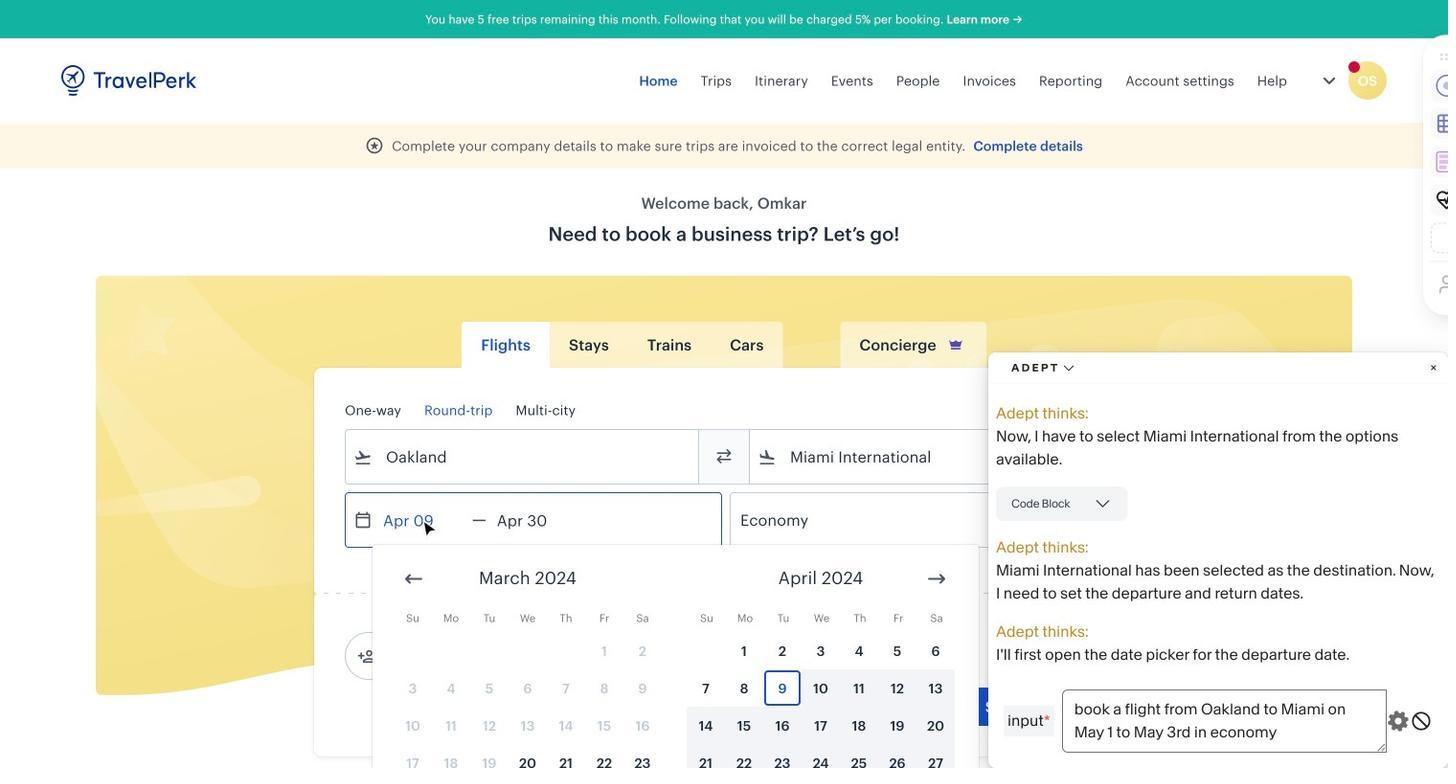 Task type: locate. For each thing, give the bounding box(es) containing it.
Depart text field
[[373, 493, 472, 547]]

move forward to switch to the next month. image
[[925, 568, 948, 591]]

Add first traveler search field
[[376, 641, 576, 672]]

To search field
[[777, 442, 1078, 472]]



Task type: describe. For each thing, give the bounding box(es) containing it.
Return text field
[[486, 493, 586, 547]]

calendar application
[[373, 545, 1448, 768]]

From search field
[[373, 442, 673, 472]]

move backward to switch to the previous month. image
[[402, 568, 425, 591]]



